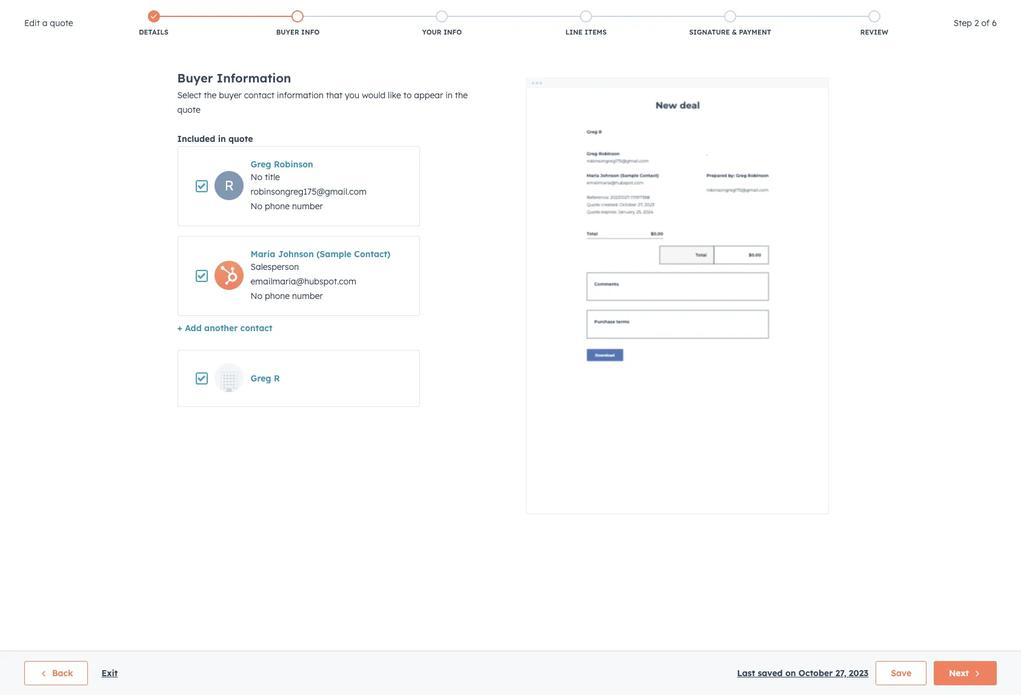 Task type: locate. For each thing, give the bounding box(es) containing it.
deal
[[359, 187, 377, 198]]

(acv)
[[294, 187, 318, 198]]

custom
[[484, 328, 514, 339]]

0 vertical spatial the
[[360, 274, 373, 285]]

: right margin
[[318, 187, 319, 198]]

2 : from the left
[[318, 187, 319, 198]]

to up products
[[377, 248, 389, 263]]

2 vertical spatial items
[[322, 274, 344, 285]]

menu item
[[763, 30, 828, 50]]

help?
[[353, 9, 374, 20]]

0 vertical spatial your
[[74, 161, 93, 172]]

item
[[534, 328, 553, 339]]

to inside button
[[402, 10, 409, 19]]

2 horizontal spatial your
[[478, 274, 495, 285]]

has
[[198, 8, 216, 21]]

items left for
[[322, 274, 344, 285]]

$0.00 right mrr
[[227, 187, 249, 198]]

have
[[256, 9, 277, 20]]

you're
[[413, 274, 437, 285]]

2 vertical spatial to
[[467, 274, 475, 285]]

library
[[419, 299, 447, 310]]

$0.00
[[167, 187, 189, 198], [227, 187, 249, 198], [322, 187, 345, 198]]

$0.00 down terms
[[167, 187, 189, 198]]

your
[[74, 161, 93, 172], [393, 248, 421, 263], [478, 274, 495, 285]]

to right talk
[[402, 10, 409, 19]]

to
[[402, 10, 409, 19], [377, 248, 389, 263], [467, 274, 475, 285]]

2 vertical spatial your
[[478, 274, 495, 285]]

the right about
[[367, 299, 380, 310]]

hub
[[90, 8, 110, 21]]

items up for
[[340, 248, 373, 263]]

items
[[114, 161, 137, 172], [340, 248, 373, 263], [322, 274, 344, 285]]

deal
[[425, 248, 451, 263]]

0 vertical spatial to
[[402, 10, 409, 19]]

create
[[453, 328, 481, 339]]

1 vertical spatial your
[[393, 248, 421, 263]]

margin
[[264, 187, 292, 198]]

add for add line items to your deal
[[287, 248, 311, 263]]

your left customer.
[[478, 274, 495, 285]]

1 vertical spatial items
[[340, 248, 373, 263]]

2 add from the top
[[287, 274, 303, 285]]

trial
[[175, 8, 195, 21]]

1 vertical spatial the
[[367, 299, 380, 310]]

talk to sales button
[[379, 7, 437, 23]]

sales
[[411, 10, 429, 19]]

your right configure
[[74, 161, 93, 172]]

or
[[320, 9, 328, 20]]

: left margin
[[222, 187, 224, 198]]

items left and
[[114, 161, 137, 172]]

1 vertical spatial add
[[287, 274, 303, 285]]

the right for
[[360, 274, 373, 285]]

your marketing hub professional trial has ended. have questions or need help?
[[12, 8, 374, 21]]

1 add from the top
[[287, 248, 311, 263]]

2 horizontal spatial $0.00
[[322, 187, 345, 198]]

items for add line items for the products you're selling to your customer.
[[322, 274, 344, 285]]

add
[[287, 248, 311, 263], [287, 274, 303, 285]]

3 $0.00 from the left
[[322, 187, 345, 198]]

add for add line items for the products you're selling to your customer.
[[287, 274, 303, 285]]

menu
[[763, 30, 1007, 50]]

1 horizontal spatial $0.00
[[227, 187, 249, 198]]

mrr
[[204, 187, 222, 198]]

line
[[96, 161, 111, 172], [315, 248, 337, 263], [306, 274, 319, 285], [517, 328, 531, 339]]

to right the "selling"
[[467, 274, 475, 285]]

configure your line items and terms
[[29, 161, 182, 172]]

1 horizontal spatial :
[[318, 187, 319, 198]]

acv
[[416, 187, 433, 198]]

1 vertical spatial to
[[377, 248, 389, 263]]

1 horizontal spatial to
[[402, 10, 409, 19]]

0 horizontal spatial $0.00
[[167, 187, 189, 198]]

talk to sales
[[386, 10, 429, 19]]

create custom line item
[[453, 328, 553, 339]]

help button
[[882, 30, 903, 50]]

0 vertical spatial add
[[287, 248, 311, 263]]

2 $0.00 from the left
[[227, 187, 249, 198]]

selling
[[439, 274, 465, 285]]

:
[[222, 187, 224, 198], [318, 187, 319, 198]]

navigation
[[29, 95, 993, 110]]

the
[[360, 274, 373, 285], [367, 299, 380, 310]]

2 horizontal spatial to
[[467, 274, 475, 285]]

your up add line items for the products you're selling to your customer. at the top of the page
[[393, 248, 421, 263]]

0 horizontal spatial :
[[222, 187, 224, 198]]

$0.00 right "(acv)"
[[322, 187, 345, 198]]



Task type: vqa. For each thing, say whether or not it's contained in the screenshot.
Margin at the top left
yes



Task type: describe. For each thing, give the bounding box(es) containing it.
learn more about the product library link
[[287, 299, 447, 310]]

questions
[[279, 9, 317, 20]]

learn more about the product library
[[287, 299, 447, 310]]

add line items to your deal
[[287, 248, 451, 263]]

about
[[339, 299, 364, 310]]

1 horizontal spatial your
[[393, 248, 421, 263]]

for
[[346, 274, 357, 285]]

1 $0.00 from the left
[[167, 187, 189, 198]]

products
[[375, 274, 411, 285]]

(
[[413, 187, 416, 198]]

deal amount ( acv
[[359, 187, 433, 198]]

terms
[[158, 161, 182, 172]]

0 horizontal spatial to
[[377, 248, 389, 263]]

ended.
[[219, 8, 251, 21]]

marketplaces button
[[854, 30, 880, 50]]

create custom line item button
[[438, 321, 568, 345]]

product
[[383, 299, 416, 310]]

configure
[[29, 161, 71, 172]]

line inside button
[[517, 328, 531, 339]]

1 : from the left
[[222, 187, 224, 198]]

talk
[[386, 10, 400, 19]]

customer.
[[498, 274, 536, 285]]

items for add line items to your deal
[[340, 248, 373, 263]]

mrr : $0.00
[[204, 187, 249, 198]]

marketplaces image
[[862, 36, 873, 47]]

margin (acv) : $0.00
[[264, 187, 345, 198]]

add line items for the products you're selling to your customer.
[[287, 274, 536, 285]]

professional
[[113, 8, 172, 21]]

amount
[[380, 187, 411, 198]]

learn
[[287, 299, 312, 310]]

help image
[[887, 36, 898, 47]]

and
[[139, 161, 156, 172]]

need
[[330, 9, 350, 20]]

marketing
[[37, 8, 87, 21]]

0 horizontal spatial your
[[74, 161, 93, 172]]

0 vertical spatial items
[[114, 161, 137, 172]]

more
[[314, 299, 336, 310]]

your
[[12, 8, 34, 21]]

close image
[[993, 10, 1002, 20]]



